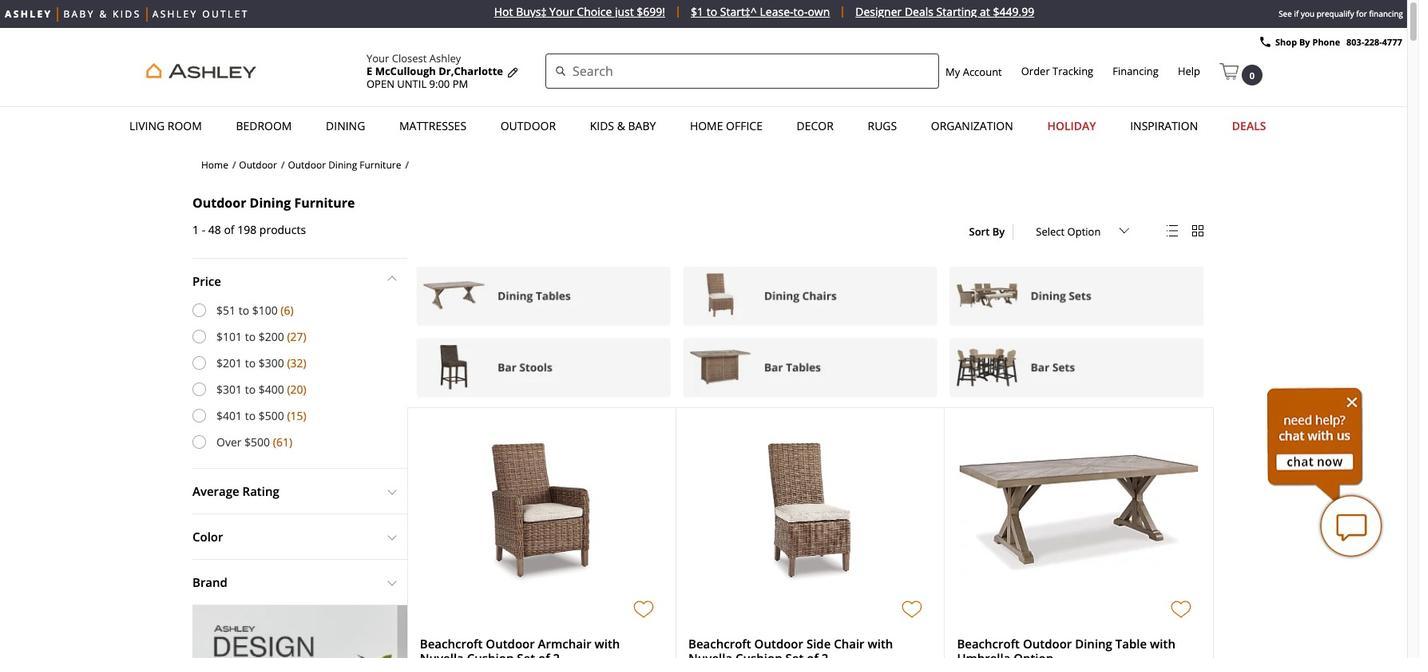 Task type: locate. For each thing, give the bounding box(es) containing it.
to for start‡^
[[707, 4, 718, 19]]

$500 left (15)
[[259, 408, 284, 423]]

outdoor link
[[496, 111, 561, 141], [239, 158, 277, 172]]

1 nuvella from the left
[[420, 650, 464, 658]]

1 vertical spatial &
[[617, 118, 626, 133]]

$1 to start‡^ lease-to-own
[[691, 4, 830, 19]]

dining up the products
[[250, 194, 291, 212]]

select
[[1037, 225, 1065, 239]]

1 horizontal spatial of
[[539, 650, 550, 658]]

my account
[[946, 64, 1003, 79]]

mccullough
[[375, 64, 436, 78]]

ashley right kids
[[152, 7, 198, 20]]

baby
[[628, 118, 656, 133]]

bedroom link
[[231, 111, 297, 141]]

table
[[1116, 636, 1148, 652]]

your right buys‡
[[550, 4, 574, 19]]

outdoor link inside main content
[[239, 158, 277, 172]]

living room link
[[125, 111, 207, 141]]

1 horizontal spatial furniture
[[360, 158, 401, 172]]

1 horizontal spatial with
[[868, 636, 894, 652]]

set
[[517, 650, 535, 658], [786, 650, 804, 658]]

1 vertical spatial outdoor link
[[239, 158, 277, 172]]

1 horizontal spatial &
[[617, 118, 626, 133]]

& left kids
[[99, 7, 108, 20]]

financing link
[[1113, 64, 1159, 78]]

home office
[[690, 118, 763, 133]]

3 with from the left
[[1151, 636, 1176, 652]]

ashley image
[[141, 61, 263, 82]]

cushion inside beachcroft outdoor armchair with nuvella cushion set of 2
[[467, 650, 514, 658]]

1 horizontal spatial home
[[690, 118, 723, 133]]

0 vertical spatial ashley
[[152, 7, 198, 20]]

None search field
[[546, 54, 940, 89]]

list view icon image
[[1168, 226, 1179, 237]]

(32)
[[287, 355, 307, 371]]

2 with from the left
[[868, 636, 894, 652]]

beachcroft outdoor side chair with nuvella cushion set of 2
[[689, 636, 894, 658]]

2 horizontal spatial with
[[1151, 636, 1176, 652]]

open until 9:00 pm
[[367, 77, 468, 91]]

0
[[1250, 69, 1255, 81]]

0 horizontal spatial of
[[224, 222, 235, 237]]

outdoor link down bedroom link
[[239, 158, 277, 172]]

set left side on the right bottom
[[786, 650, 804, 658]]

1 horizontal spatial your
[[550, 4, 574, 19]]

baby & kids link
[[63, 7, 141, 21]]

to for $200
[[245, 329, 256, 344]]

lease-
[[760, 4, 794, 19]]

1 cushion from the left
[[467, 650, 514, 658]]

1 vertical spatial furniture
[[294, 194, 355, 212]]

rating
[[243, 483, 280, 499]]

grid view icon image
[[1193, 226, 1204, 237]]

if
[[1295, 8, 1299, 19]]

0 horizontal spatial deals
[[905, 4, 934, 19]]

1 with from the left
[[595, 636, 620, 652]]

1 horizontal spatial ashley
[[430, 51, 461, 66]]

1 horizontal spatial cushion
[[736, 650, 783, 658]]

umbrella
[[958, 650, 1011, 658]]

0 horizontal spatial nuvella
[[420, 650, 464, 658]]

to left $200
[[245, 329, 256, 344]]

$699!
[[637, 4, 666, 19]]

0 horizontal spatial cushion
[[467, 650, 514, 658]]

1 2 from the left
[[553, 650, 560, 658]]

ashley link
[[5, 7, 52, 21]]

1 beachcroft from the left
[[420, 636, 483, 652]]

by right "sort"
[[993, 225, 1005, 239]]

0 horizontal spatial option
[[1014, 650, 1054, 658]]

0 vertical spatial outdoor link
[[496, 111, 561, 141]]

my
[[946, 64, 961, 79]]

0 vertical spatial furniture
[[360, 158, 401, 172]]

$100
[[252, 303, 278, 318]]

to right $301
[[245, 382, 256, 397]]

brand
[[193, 574, 228, 590]]

change location image
[[507, 66, 519, 79]]

home for home office
[[690, 118, 723, 133]]

deals
[[905, 4, 934, 19], [1233, 118, 1267, 133]]

beachcroft
[[420, 636, 483, 652], [689, 636, 752, 652], [958, 636, 1020, 652]]

to for $300
[[245, 355, 256, 371]]

baby & kids
[[63, 7, 141, 20]]

9:00
[[429, 77, 450, 91]]

home for home link
[[201, 158, 228, 172]]

with
[[595, 636, 620, 652], [868, 636, 894, 652], [1151, 636, 1176, 652]]

1 vertical spatial ashley
[[430, 51, 461, 66]]

home down the room in the top of the page
[[201, 158, 228, 172]]

0 horizontal spatial your
[[367, 51, 389, 66]]

0 horizontal spatial home
[[201, 158, 228, 172]]

beachcroft inside beachcroft outdoor armchair with nuvella cushion set of 2
[[420, 636, 483, 652]]

1 vertical spatial home
[[201, 158, 228, 172]]

dining inside beachcroft outdoor dining table with umbrella option
[[1076, 636, 1113, 652]]

0 vertical spatial home
[[690, 118, 723, 133]]

chat bubble mobile view image
[[1320, 495, 1384, 559]]

with inside beachcroft outdoor armchair with nuvella cushion set of 2
[[595, 636, 620, 652]]

outdoor left armchair
[[486, 636, 535, 652]]

order tracking
[[1022, 64, 1094, 78]]

to right $51
[[239, 303, 249, 318]]

banner containing living room
[[0, 28, 1408, 145]]

1 horizontal spatial outdoor link
[[496, 111, 561, 141]]

home inside outdoor dining furniture main content
[[201, 158, 228, 172]]

bedroom
[[236, 118, 292, 133]]

to
[[707, 4, 718, 19], [239, 303, 249, 318], [245, 329, 256, 344], [245, 355, 256, 371], [245, 382, 256, 397], [245, 408, 256, 423]]

0 horizontal spatial with
[[595, 636, 620, 652]]

0 horizontal spatial furniture
[[294, 194, 355, 212]]

outdoor down bedroom link
[[239, 158, 277, 172]]

cushion left side on the right bottom
[[736, 650, 783, 658]]

3 beachcroft from the left
[[958, 636, 1020, 652]]

outdoor link down change location image
[[496, 111, 561, 141]]

1 horizontal spatial by
[[1300, 36, 1311, 48]]

0 horizontal spatial 2
[[553, 650, 560, 658]]

see
[[1279, 8, 1293, 19]]

kids
[[590, 118, 614, 133]]

set left armchair
[[517, 650, 535, 658]]

1 vertical spatial your
[[367, 51, 389, 66]]

cushion inside beachcroft outdoor side chair with nuvella cushion set of 2
[[736, 650, 783, 658]]

dining up outdoor dining furniture link
[[326, 118, 365, 133]]

0 horizontal spatial beachcroft
[[420, 636, 483, 652]]

0 vertical spatial your
[[550, 4, 574, 19]]

0 horizontal spatial by
[[993, 225, 1005, 239]]

starting
[[937, 4, 978, 19]]

outdoor dining furniture
[[288, 158, 401, 172], [193, 194, 355, 212]]

to right $401
[[245, 408, 256, 423]]

beachcroft inside beachcroft outdoor side chair with nuvella cushion set of 2
[[689, 636, 752, 652]]

by inside outdoor dining furniture main content
[[993, 225, 1005, 239]]

dining
[[326, 118, 365, 133], [329, 158, 357, 172], [250, 194, 291, 212], [1076, 636, 1113, 652]]

2 beachcroft from the left
[[689, 636, 752, 652]]

holiday link
[[1043, 111, 1102, 141]]

chair
[[834, 636, 865, 652]]

0 horizontal spatial set
[[517, 650, 535, 658]]

0 vertical spatial by
[[1300, 36, 1311, 48]]

1 vertical spatial $500
[[245, 434, 270, 450]]

0 horizontal spatial outdoor link
[[239, 158, 277, 172]]

average
[[193, 483, 239, 499]]

color
[[193, 529, 223, 545]]

2 set from the left
[[786, 650, 804, 658]]

48
[[208, 222, 221, 237]]

option right umbrella
[[1014, 650, 1054, 658]]

1 vertical spatial outdoor dining furniture
[[193, 194, 355, 212]]

over $500 (61)
[[217, 434, 292, 450]]

outdoor left side on the right bottom
[[755, 636, 804, 652]]

decor
[[797, 118, 834, 133]]

by right shop at the right
[[1300, 36, 1311, 48]]

with right armchair
[[595, 636, 620, 652]]

outdoor dining furniture up the products
[[193, 194, 355, 212]]

set inside beachcroft outdoor side chair with nuvella cushion set of 2
[[786, 650, 804, 658]]

1 horizontal spatial option
[[1068, 225, 1101, 239]]

$301 to $400 (20)
[[217, 382, 307, 397]]

kids & baby link
[[585, 111, 661, 141]]

1 horizontal spatial nuvella
[[689, 650, 733, 658]]

with right table
[[1151, 636, 1176, 652]]

$51 to $100 (6)
[[217, 303, 294, 318]]

1 horizontal spatial beachcroft
[[689, 636, 752, 652]]

& right kids
[[617, 118, 626, 133]]

at
[[980, 4, 991, 19]]

outdoor right umbrella
[[1023, 636, 1073, 652]]

ashley outlet
[[152, 7, 249, 20]]

& for kids
[[617, 118, 626, 133]]

(27)
[[287, 329, 307, 344]]

2 inside beachcroft outdoor armchair with nuvella cushion set of 2
[[553, 650, 560, 658]]

$300
[[259, 355, 284, 371]]

order
[[1022, 64, 1050, 78]]

deals left starting
[[905, 4, 934, 19]]

own
[[808, 4, 830, 19]]

$500 left (61)
[[245, 434, 270, 450]]

to right $1
[[707, 4, 718, 19]]

2 cushion from the left
[[736, 650, 783, 658]]

furniture down dining link
[[360, 158, 401, 172]]

your up open
[[367, 51, 389, 66]]

beachcroft for cushion
[[420, 636, 483, 652]]

with right the chair
[[868, 636, 894, 652]]

dining left table
[[1076, 636, 1113, 652]]

1 horizontal spatial 2
[[822, 650, 829, 658]]

beachcroft inside beachcroft outdoor dining table with umbrella option
[[958, 636, 1020, 652]]

1 horizontal spatial set
[[786, 650, 804, 658]]

holiday
[[1048, 118, 1097, 133]]

by for shop
[[1300, 36, 1311, 48]]

with inside beachcroft outdoor side chair with nuvella cushion set of 2
[[868, 636, 894, 652]]

help
[[1178, 64, 1201, 78]]

outlet
[[202, 7, 249, 20]]

2 horizontal spatial of
[[807, 650, 819, 658]]

dining down dining link
[[329, 158, 357, 172]]

deals down 0
[[1233, 118, 1267, 133]]

banner
[[0, 28, 1408, 145]]

outdoor inside beachcroft outdoor armchair with nuvella cushion set of 2
[[486, 636, 535, 652]]

with inside beachcroft outdoor dining table with umbrella option
[[1151, 636, 1176, 652]]

1 set from the left
[[517, 650, 535, 658]]

outdoor dining furniture down dining link
[[288, 158, 401, 172]]

hot
[[494, 4, 513, 19]]

0 horizontal spatial &
[[99, 7, 108, 20]]

1 horizontal spatial deals
[[1233, 118, 1267, 133]]

nuvella
[[420, 650, 464, 658], [689, 650, 733, 658]]

ashley
[[5, 7, 52, 20]]

beachcroft outdoor side chair with nuvella cushion set of 2 link
[[689, 636, 894, 658]]

baby
[[63, 7, 95, 20]]

2 2 from the left
[[822, 650, 829, 658]]

to left $300
[[245, 355, 256, 371]]

2 inside beachcroft outdoor side chair with nuvella cushion set of 2
[[822, 650, 829, 658]]

pm
[[453, 77, 468, 91]]

2
[[553, 650, 560, 658], [822, 650, 829, 658]]

0 link
[[1220, 56, 1263, 86]]

choice
[[577, 4, 612, 19]]

home left office
[[690, 118, 723, 133]]

0 vertical spatial &
[[99, 7, 108, 20]]

option right select
[[1068, 225, 1101, 239]]

2 nuvella from the left
[[689, 650, 733, 658]]

help link
[[1178, 64, 1201, 78]]

cushion left armchair
[[467, 650, 514, 658]]

2 horizontal spatial beachcroft
[[958, 636, 1020, 652]]

inspiration
[[1131, 118, 1199, 133]]

&
[[99, 7, 108, 20], [617, 118, 626, 133]]

outdoor dining furniture main content
[[193, 149, 1215, 658]]

nuvella inside beachcroft outdoor armchair with nuvella cushion set of 2
[[420, 650, 464, 658]]

until
[[397, 77, 427, 91]]

1 vertical spatial option
[[1014, 650, 1054, 658]]

designer
[[856, 4, 902, 19]]

1 vertical spatial by
[[993, 225, 1005, 239]]

you
[[1302, 8, 1315, 19]]

1 vertical spatial deals
[[1233, 118, 1267, 133]]

furniture down outdoor dining furniture link
[[294, 194, 355, 212]]

ashley up '9:00'
[[430, 51, 461, 66]]

beachcroft outdoor armchair with nuvella cushion set of 2
[[420, 636, 620, 658]]

sort by
[[970, 225, 1005, 239]]

0 vertical spatial $500
[[259, 408, 284, 423]]

your
[[550, 4, 574, 19], [367, 51, 389, 66]]

home
[[690, 118, 723, 133], [201, 158, 228, 172]]

sort
[[970, 225, 990, 239]]



Task type: describe. For each thing, give the bounding box(es) containing it.
$449.99
[[994, 4, 1035, 19]]

$400
[[259, 382, 284, 397]]

dr,charlotte
[[439, 64, 503, 78]]

outdoor down dining link
[[288, 158, 326, 172]]

rugs link
[[863, 111, 902, 141]]

hot buys‡ your choice just $699! link
[[482, 4, 679, 19]]

0 vertical spatial outdoor dining furniture
[[288, 158, 401, 172]]

side
[[807, 636, 831, 652]]

beachcroft for nuvella
[[689, 636, 752, 652]]

mattresses
[[399, 118, 467, 133]]

products
[[260, 222, 306, 237]]

price
[[193, 273, 221, 289]]

beachcroft arm chair with cushion (set of 2), , large image
[[488, 441, 596, 585]]

select option
[[1037, 225, 1101, 239]]

to-
[[794, 4, 808, 19]]

to for $100
[[239, 303, 249, 318]]

shop
[[1276, 36, 1298, 48]]

0 horizontal spatial ashley
[[152, 7, 198, 20]]

dining link
[[321, 111, 370, 141]]

e
[[367, 64, 373, 78]]

beachcroft dining table with umbrella option, , large image
[[958, 452, 1201, 574]]

(6)
[[281, 303, 294, 318]]

closest
[[392, 51, 427, 66]]

of inside region
[[224, 222, 235, 237]]

-
[[202, 222, 205, 237]]

deals link
[[1228, 111, 1272, 141]]

your inside your closest ashley e mccullough dr,charlotte
[[367, 51, 389, 66]]

1
[[193, 222, 199, 237]]

organization
[[932, 118, 1014, 133]]

over
[[217, 434, 242, 450]]

none search field inside banner
[[546, 54, 940, 89]]

outdoor up '48'
[[193, 194, 246, 212]]

nuvella inside beachcroft outdoor side chair with nuvella cushion set of 2
[[689, 650, 733, 658]]

search image
[[555, 65, 567, 81]]

803-
[[1347, 36, 1365, 48]]

for
[[1357, 8, 1368, 19]]

rugs
[[868, 118, 897, 133]]

ashley inside your closest ashley e mccullough dr,charlotte
[[430, 51, 461, 66]]

beachcroft for umbrella
[[958, 636, 1020, 652]]

financing
[[1113, 64, 1159, 78]]

(15)
[[287, 408, 307, 423]]

armchair
[[538, 636, 592, 652]]

ashley outlet link
[[152, 7, 249, 21]]

by for sort
[[993, 225, 1005, 239]]

beachcroft side chair with cushion (set of 2), , large image
[[766, 441, 856, 585]]

see if you prequalify for financing link
[[1275, 0, 1408, 27]]

mattresses link
[[395, 111, 471, 141]]

buys‡
[[516, 4, 547, 19]]

198
[[237, 222, 257, 237]]

beachcroft outdoor dining table with umbrella option
[[958, 636, 1176, 658]]

beachcroft outdoor dining table with umbrella option link
[[958, 636, 1176, 658]]

kids & baby
[[590, 118, 656, 133]]

$101 to $200 (27)
[[217, 329, 307, 344]]

to for $400
[[245, 382, 256, 397]]

average rating
[[193, 483, 280, 499]]

$1 to start‡^ lease-to-own link
[[679, 4, 844, 19]]

outdoor down change location image
[[501, 118, 556, 133]]

tracking
[[1053, 64, 1094, 78]]

with for umbrella
[[1151, 636, 1176, 652]]

$401 to $500 (15)
[[217, 408, 307, 423]]

home office link
[[685, 111, 768, 141]]

0 vertical spatial option
[[1068, 225, 1101, 239]]

organization link
[[927, 111, 1019, 141]]

$301
[[217, 382, 242, 397]]

home link
[[201, 158, 228, 172]]

1 - 48 of 198 products region
[[193, 217, 306, 243]]

dialogue message for liveperson image
[[1268, 387, 1364, 503]]

decor link
[[792, 111, 839, 141]]

order tracking link
[[1022, 64, 1094, 78]]

beachcroft outdoor armchair with nuvella cushion set of 2 link
[[420, 636, 620, 658]]

account
[[963, 64, 1003, 79]]

prequalify
[[1317, 8, 1355, 19]]

inspiration link
[[1126, 111, 1203, 141]]

0 vertical spatial deals
[[905, 4, 934, 19]]

$401
[[217, 408, 242, 423]]

option inside beachcroft outdoor dining table with umbrella option
[[1014, 650, 1054, 658]]

$1
[[691, 4, 704, 19]]

outdoor dining image
[[407, 258, 1214, 408]]

your closest ashley e mccullough dr,charlotte
[[367, 51, 503, 78]]

to for $500
[[245, 408, 256, 423]]

phone
[[1313, 36, 1341, 48]]

outdoor inside beachcroft outdoor side chair with nuvella cushion set of 2
[[755, 636, 804, 652]]

open
[[367, 77, 395, 91]]

living room
[[129, 118, 202, 133]]

$200
[[259, 329, 284, 344]]

803-228-4777 link
[[1347, 36, 1403, 48]]

hot buys‡ your choice just $699!
[[494, 4, 666, 19]]

set inside beachcroft outdoor armchair with nuvella cushion set of 2
[[517, 650, 535, 658]]

of inside beachcroft outdoor armchair with nuvella cushion set of 2
[[539, 650, 550, 658]]

of inside beachcroft outdoor side chair with nuvella cushion set of 2
[[807, 650, 819, 658]]

shop by phone 803-228-4777
[[1276, 36, 1403, 48]]

with for nuvella
[[868, 636, 894, 652]]

$51
[[217, 303, 236, 318]]

& for baby
[[99, 7, 108, 20]]

kids
[[113, 7, 141, 20]]

outdoor inside beachcroft outdoor dining table with umbrella option
[[1023, 636, 1073, 652]]



Task type: vqa. For each thing, say whether or not it's contained in the screenshot.


